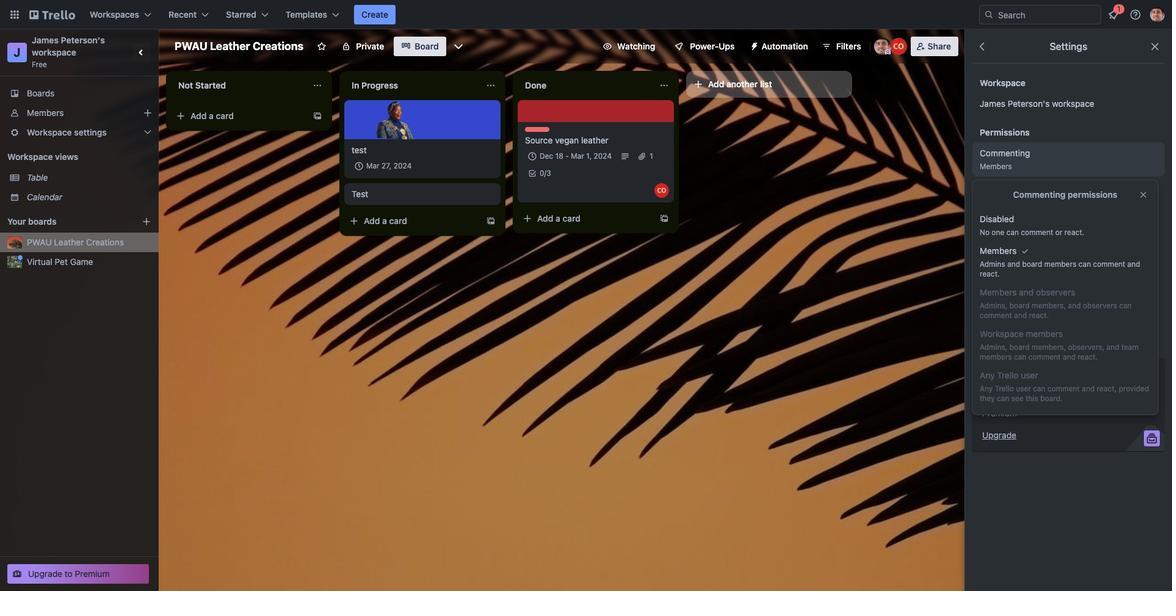 Task type: vqa. For each thing, say whether or not it's contained in the screenshot.
the rightmost Is
no



Task type: locate. For each thing, give the bounding box(es) containing it.
members for removing
[[1066, 184, 1103, 195]]

1 horizontal spatial or
[[1056, 228, 1063, 237]]

0 horizontal spatial boards
[[28, 216, 57, 227]]

to
[[1020, 368, 1028, 378], [65, 569, 73, 579]]

0 horizontal spatial james
[[32, 35, 59, 45]]

peterson's down the back to home image
[[61, 35, 105, 45]]

1 vertical spatial 2024
[[394, 161, 412, 170]]

1 horizontal spatial james peterson (jamespeterson93) image
[[1150, 7, 1165, 22]]

0 horizontal spatial the
[[1057, 245, 1068, 254]]

1 horizontal spatial create from template… image
[[660, 214, 669, 224]]

list
[[760, 79, 772, 89]]

comment up this,
[[1021, 228, 1054, 237]]

pwau leather creations
[[175, 40, 304, 53], [27, 237, 124, 247]]

open information menu image
[[1130, 9, 1142, 21]]

members
[[27, 107, 64, 118], [980, 162, 1012, 171], [980, 198, 1012, 208], [980, 245, 1019, 256]]

back to home image
[[29, 5, 75, 24]]

pwau down recent popup button
[[175, 40, 208, 53]]

one
[[992, 228, 1005, 237]]

james
[[32, 35, 59, 45], [980, 98, 1006, 109]]

leather down starred
[[210, 40, 250, 53]]

comment down "be"
[[1093, 260, 1126, 269]]

0 vertical spatial mar
[[571, 151, 584, 161]]

1 horizontal spatial james peterson's workspace link
[[973, 93, 1165, 115]]

0 horizontal spatial comment
[[1021, 228, 1054, 237]]

members inside adding and removing members members
[[1066, 184, 1103, 195]]

0 vertical spatial pwau
[[175, 40, 208, 53]]

add a card down the test
[[364, 216, 407, 226]]

members right removing
[[1066, 184, 1103, 195]]

add a card button for done
[[518, 209, 655, 228]]

0 vertical spatial create
[[362, 9, 388, 20]]

In Progress text field
[[344, 76, 479, 95]]

filters
[[836, 41, 861, 51]]

starred button
[[219, 5, 276, 24]]

james up "free"
[[32, 35, 59, 45]]

can right one
[[1007, 228, 1019, 237]]

0 vertical spatial to
[[1020, 368, 1028, 378]]

permissions
[[1068, 189, 1118, 200]]

power-ups
[[690, 41, 735, 51]]

on right colors
[[1107, 307, 1116, 316]]

boards
[[28, 216, 57, 227], [1088, 368, 1117, 378]]

members down "adding" on the right
[[980, 198, 1012, 208]]

james peterson's workspace free
[[32, 35, 107, 69]]

1 horizontal spatial james
[[980, 98, 1006, 109]]

share
[[928, 41, 951, 51]]

https://media2.giphy.com/media/vhqa3tryiebmkd5qih/100w.gif?cid=ad960664tuux3ictzc2l4kkstlpkpgfee3kg7e05hcw8694d&ep=v1_stickers_search&rid=100w.gif&ct=s image
[[376, 99, 418, 141]]

the left front at bottom
[[1118, 307, 1129, 316]]

1 horizontal spatial comment
[[1093, 260, 1126, 269]]

creations down templates
[[253, 40, 304, 53]]

Search field
[[994, 5, 1101, 24]]

1 horizontal spatial mar
[[571, 151, 584, 161]]

upgrade
[[983, 368, 1018, 378], [983, 430, 1017, 440], [28, 569, 62, 579]]

to inside the upgrade to organize your boards create collections based on team, topic, project, or anything else with trello premium
[[1020, 368, 1028, 378]]

1 horizontal spatial add a card
[[364, 216, 407, 226]]

create
[[362, 9, 388, 20], [983, 383, 1009, 394]]

1 vertical spatial boards
[[1088, 368, 1117, 378]]

0 vertical spatial the
[[1057, 245, 1068, 254]]

members down this,
[[1045, 260, 1077, 269]]

1 horizontal spatial 2024
[[594, 151, 612, 161]]

add left another
[[708, 79, 725, 89]]

mar left 27,
[[366, 161, 380, 170]]

0 horizontal spatial 2024
[[394, 161, 412, 170]]

pwau leather creations inside board name text box
[[175, 40, 304, 53]]

boards down calendar
[[28, 216, 57, 227]]

add down not started
[[191, 111, 207, 121]]

1 vertical spatial pwau
[[27, 237, 52, 247]]

1 vertical spatial or
[[1015, 396, 1023, 406]]

admins and board members can comment and react.
[[980, 260, 1141, 278]]

on inside the upgrade to organize your boards create collections based on team, topic, project, or anything else with trello premium
[[1082, 383, 1092, 394]]

add a card button down '3' on the left of the page
[[518, 209, 655, 228]]

cards.
[[980, 316, 1001, 325]]

board.
[[980, 245, 1002, 254]]

to for premium
[[65, 569, 73, 579]]

2024 right 27,
[[394, 161, 412, 170]]

2024 right 1,
[[594, 151, 612, 161]]

1 vertical spatial pwau leather creations
[[27, 237, 124, 247]]

done
[[525, 80, 547, 90]]

1 horizontal spatial add a card button
[[344, 211, 481, 231]]

add
[[708, 79, 725, 89], [191, 111, 207, 121], [537, 213, 554, 224], [364, 216, 380, 226]]

attachments
[[1024, 307, 1067, 316]]

pwau leather creations up game
[[27, 237, 124, 247]]

1 vertical spatial to
[[65, 569, 73, 579]]

watching button
[[595, 37, 663, 56]]

members inside admins and board members can comment and react.
[[1045, 260, 1077, 269]]

1 horizontal spatial create
[[983, 383, 1009, 394]]

workspace inside dropdown button
[[27, 127, 72, 137]]

0 horizontal spatial create from template… image
[[486, 216, 496, 226]]

Done text field
[[518, 76, 652, 95]]

on up with
[[1082, 383, 1092, 394]]

commenting down permissions
[[980, 148, 1031, 158]]

or inside the upgrade to organize your boards create collections based on team, topic, project, or anything else with trello premium
[[1015, 396, 1023, 406]]

1 vertical spatial james peterson (jamespeterson93) image
[[874, 38, 891, 55]]

boards up team,
[[1088, 368, 1117, 378]]

1 horizontal spatial to
[[1020, 368, 1028, 378]]

Not Started text field
[[171, 76, 305, 95]]

card
[[216, 111, 234, 121], [563, 213, 581, 224], [389, 216, 407, 226]]

peterson's inside james peterson's workspace free
[[61, 35, 105, 45]]

workspaces button
[[82, 5, 159, 24]]

0 vertical spatial boards
[[28, 216, 57, 227]]

1 vertical spatial comment
[[1093, 260, 1126, 269]]

pwau inside board name text box
[[175, 40, 208, 53]]

james peterson's workspace link
[[32, 35, 107, 57], [973, 93, 1165, 115]]

0 vertical spatial 2024
[[594, 151, 612, 161]]

trello
[[1099, 396, 1120, 406]]

james inside james peterson's workspace link
[[980, 98, 1006, 109]]

recent button
[[161, 5, 216, 24]]

front
[[1131, 307, 1148, 316]]

james for james peterson's workspace free
[[32, 35, 59, 45]]

0 vertical spatial james peterson (jamespeterson93) image
[[1150, 7, 1165, 22]]

0 vertical spatial members
[[1066, 184, 1103, 195]]

0 vertical spatial comment
[[1021, 228, 1054, 237]]

create up project, on the right bottom
[[983, 383, 1009, 394]]

workspace up james peterson's workspace
[[980, 78, 1026, 88]]

0 horizontal spatial board
[[1023, 260, 1043, 269]]

1 vertical spatial on
[[1082, 383, 1092, 394]]

any
[[980, 235, 993, 244]]

workspace inside james peterson's workspace free
[[32, 47, 76, 57]]

pwau leather creations down starred
[[175, 40, 304, 53]]

permissions
[[980, 127, 1030, 137]]

templates
[[286, 9, 327, 20]]

and inside adding and removing members members
[[1010, 184, 1025, 195]]

james inside james peterson's workspace free
[[32, 35, 59, 45]]

in
[[352, 80, 359, 90]]

0 horizontal spatial react.
[[980, 269, 1000, 278]]

james peterson (jamespeterson93) image inside the primary element
[[1150, 7, 1165, 22]]

workspace up any
[[980, 221, 1024, 231]]

and up can't
[[1096, 235, 1109, 244]]

color: bold red, title: "sourcing" element
[[525, 127, 557, 136]]

0
[[540, 169, 544, 178]]

james peterson (jamespeterson93) image right the open information menu image
[[1150, 7, 1165, 22]]

james peterson (jamespeterson93) image
[[1150, 7, 1165, 22], [874, 38, 891, 55]]

or down collections
[[1015, 396, 1023, 406]]

and left colors
[[1069, 307, 1082, 316]]

members up "adding" on the right
[[980, 162, 1012, 171]]

1 vertical spatial peterson's
[[1008, 98, 1050, 109]]

card for done
[[563, 213, 581, 224]]

1 notification image
[[1107, 7, 1121, 22]]

2 horizontal spatial add a card
[[537, 213, 581, 224]]

0 vertical spatial react.
[[1065, 228, 1085, 237]]

0 vertical spatial james
[[32, 35, 59, 45]]

0 vertical spatial creations
[[253, 40, 304, 53]]

1 horizontal spatial card
[[389, 216, 407, 226]]

test
[[352, 189, 368, 199]]

join
[[1111, 235, 1123, 244]]

1 horizontal spatial a
[[382, 216, 387, 226]]

peterson's for james peterson's workspace free
[[61, 35, 105, 45]]

workspace for workspace views
[[7, 151, 53, 162]]

0 vertical spatial or
[[1056, 228, 1063, 237]]

or right editing
[[1056, 228, 1063, 237]]

mar right -
[[571, 151, 584, 161]]

1 vertical spatial premium
[[75, 569, 110, 579]]

and right "adding" on the right
[[1010, 184, 1025, 195]]

workspace down settings at right
[[1052, 98, 1095, 109]]

james peterson (jamespeterson93) image right filters
[[874, 38, 891, 55]]

0 horizontal spatial creations
[[86, 237, 124, 247]]

members down boards
[[27, 107, 64, 118]]

1 vertical spatial react.
[[980, 269, 1000, 278]]

virtual pet game
[[27, 256, 93, 267]]

a for in progress
[[382, 216, 387, 226]]

or inside the disabled no one can comment or react.
[[1056, 228, 1063, 237]]

1 vertical spatial leather
[[54, 237, 84, 247]]

members up 'admins'
[[980, 245, 1019, 256]]

0 vertical spatial on
[[1107, 307, 1116, 316]]

add another list button
[[686, 71, 852, 98]]

upgrade for upgrade to organize your boards create collections based on team, topic, project, or anything else with trello premium
[[983, 368, 1018, 378]]

workspace up 'to'
[[995, 235, 1034, 244]]

the right this,
[[1057, 245, 1068, 254]]

create from template… image
[[313, 111, 322, 121]]

1 vertical spatial upgrade
[[983, 430, 1017, 440]]

can down edit at the right
[[1079, 260, 1091, 269]]

can left edit at the right
[[1066, 235, 1079, 244]]

0 vertical spatial pwau leather creations
[[175, 40, 304, 53]]

pet
[[55, 256, 68, 267]]

team,
[[1095, 383, 1117, 394]]

0 vertical spatial premium
[[983, 408, 1017, 418]]

add down the test
[[364, 216, 380, 226]]

create up private at the left
[[362, 9, 388, 20]]

can inside admins and board members can comment and react.
[[1079, 260, 1091, 269]]

1 horizontal spatial pwau
[[175, 40, 208, 53]]

peterson's
[[61, 35, 105, 45], [1008, 98, 1050, 109]]

premium inside the upgrade to organize your boards create collections based on team, topic, project, or anything else with trello premium
[[983, 408, 1017, 418]]

not started
[[178, 80, 226, 90]]

add a card button down test link on the top of the page
[[344, 211, 481, 231]]

to for organize
[[1020, 368, 1028, 378]]

1 vertical spatial james
[[980, 98, 1006, 109]]

upgrade to premium link
[[7, 564, 149, 584]]

add for the leftmost the add a card button
[[191, 111, 207, 121]]

0 vertical spatial peterson's
[[61, 35, 105, 45]]

james peterson's workspace link down settings at right
[[973, 93, 1165, 115]]

board down edit at the right
[[1070, 245, 1090, 254]]

upgrade inside the upgrade to organize your boards create collections based on team, topic, project, or anything else with trello premium
[[983, 368, 1018, 378]]

editing
[[1026, 221, 1053, 231]]

enable
[[1015, 245, 1038, 254]]

upgrade for upgrade to premium
[[28, 569, 62, 579]]

1 vertical spatial the
[[1118, 307, 1129, 316]]

james peterson's workspace link up "free"
[[32, 35, 107, 57]]

commenting up the disabled no one can comment or react.
[[1013, 189, 1066, 200]]

project,
[[983, 396, 1013, 406]]

workspace up "free"
[[32, 47, 76, 57]]

board down sm icon
[[1023, 260, 1043, 269]]

1 horizontal spatial the
[[1118, 307, 1129, 316]]

topic,
[[1119, 383, 1141, 394]]

to inside "upgrade to premium" link
[[65, 569, 73, 579]]

commenting members
[[980, 148, 1031, 171]]

1 horizontal spatial premium
[[983, 408, 1017, 418]]

add another list
[[708, 79, 772, 89]]

creations up virtual pet game "link"
[[86, 237, 124, 247]]

commenting permissions
[[1013, 189, 1118, 200]]

react. right member on the right of the page
[[1065, 228, 1085, 237]]

leather down your boards with 2 items element
[[54, 237, 84, 247]]

1 horizontal spatial leather
[[210, 40, 250, 53]]

0 horizontal spatial james peterson's workspace link
[[32, 35, 107, 57]]

0 horizontal spatial workspace
[[32, 47, 76, 57]]

mar 27, 2024
[[366, 161, 412, 170]]

comment inside admins and board members can comment and react.
[[1093, 260, 1126, 269]]

card
[[980, 293, 999, 303]]

1 vertical spatial mar
[[366, 161, 380, 170]]

1 horizontal spatial on
[[1107, 307, 1116, 316]]

add a card down '3' on the left of the page
[[537, 213, 581, 224]]

create from template… image
[[660, 214, 669, 224], [486, 216, 496, 226]]

react. inside the disabled no one can comment or react.
[[1065, 228, 1085, 237]]

2 horizontal spatial a
[[556, 213, 561, 224]]

dec 18 - mar 1, 2024
[[540, 151, 612, 161]]

members inside adding and removing members members
[[980, 198, 1012, 208]]

0 vertical spatial leather
[[210, 40, 250, 53]]

0 vertical spatial board
[[1070, 245, 1090, 254]]

workspace for workspace
[[980, 78, 1026, 88]]

your boards with 2 items element
[[7, 214, 123, 229]]

disabled no one can comment or react.
[[980, 214, 1085, 237]]

1 horizontal spatial board
[[1070, 245, 1090, 254]]

and inside workspace editing any workspace member can edit and join this board. to enable this, the board can't be private.
[[1096, 235, 1109, 244]]

0 horizontal spatial mar
[[366, 161, 380, 170]]

star or unstar board image
[[317, 42, 327, 51]]

1 horizontal spatial peterson's
[[1008, 98, 1050, 109]]

customize views image
[[452, 40, 464, 53]]

1 horizontal spatial workspace
[[1052, 98, 1095, 109]]

0 vertical spatial workspace
[[32, 47, 76, 57]]

leather inside board name text box
[[210, 40, 250, 53]]

2 horizontal spatial card
[[563, 213, 581, 224]]

add for add another list button
[[708, 79, 725, 89]]

enabled
[[1030, 293, 1061, 303]]

peterson's up permissions
[[1008, 98, 1050, 109]]

0 horizontal spatial or
[[1015, 396, 1023, 406]]

add board image
[[142, 217, 151, 227]]

create button
[[354, 5, 396, 24]]

on inside the show image attachments and colors on the front of cards.
[[1107, 307, 1116, 316]]

0 horizontal spatial james peterson (jamespeterson93) image
[[874, 38, 891, 55]]

mar inside option
[[366, 161, 380, 170]]

1 vertical spatial creations
[[86, 237, 124, 247]]

workspace
[[32, 47, 76, 57], [1052, 98, 1095, 109]]

workspace up table
[[7, 151, 53, 162]]

react.
[[1065, 228, 1085, 237], [980, 269, 1000, 278]]

members for board
[[1045, 260, 1077, 269]]

0 vertical spatial upgrade
[[983, 368, 1018, 378]]

1 vertical spatial james peterson's workspace link
[[973, 93, 1165, 115]]

2 horizontal spatial add a card button
[[518, 209, 655, 228]]

0 vertical spatial james peterson's workspace link
[[32, 35, 107, 57]]

add a card down started
[[191, 111, 234, 121]]

add a card button down not started text field
[[171, 106, 308, 126]]

workspace settings button
[[0, 123, 159, 142]]

boards inside the upgrade to organize your boards create collections based on team, topic, project, or anything else with trello premium
[[1088, 368, 1117, 378]]

1 vertical spatial commenting
[[1013, 189, 1066, 200]]

filters button
[[818, 37, 865, 56]]

leather
[[581, 135, 609, 145]]

commenting for permissions
[[1013, 189, 1066, 200]]

pwau up virtual
[[27, 237, 52, 247]]

add down 0 / 3
[[537, 213, 554, 224]]

removing
[[1027, 184, 1064, 195]]

0 horizontal spatial to
[[65, 569, 73, 579]]

sm image
[[745, 37, 762, 54]]

james up permissions
[[980, 98, 1006, 109]]

add a card button for in progress
[[344, 211, 481, 231]]

this
[[1125, 235, 1138, 244]]

1 vertical spatial board
[[1023, 260, 1043, 269]]

1 horizontal spatial react.
[[1065, 228, 1085, 237]]

a
[[209, 111, 214, 121], [556, 213, 561, 224], [382, 216, 387, 226]]

creations inside board name text box
[[253, 40, 304, 53]]

0 horizontal spatial pwau
[[27, 237, 52, 247]]

react. down 'admins'
[[980, 269, 1000, 278]]

1 horizontal spatial pwau leather creations
[[175, 40, 304, 53]]

0 vertical spatial commenting
[[980, 148, 1031, 158]]

1 horizontal spatial creations
[[253, 40, 304, 53]]

0 horizontal spatial create
[[362, 9, 388, 20]]

workspace up workspace views
[[27, 127, 72, 137]]

boards link
[[0, 84, 159, 103]]

automation button
[[745, 37, 816, 56]]

1 vertical spatial create
[[983, 383, 1009, 394]]

creations
[[253, 40, 304, 53], [86, 237, 124, 247]]

ups
[[719, 41, 735, 51]]

dec
[[540, 151, 553, 161]]

1 vertical spatial workspace
[[1052, 98, 1095, 109]]

workspace for workspace settings
[[27, 127, 72, 137]]

workspace
[[980, 78, 1026, 88], [27, 127, 72, 137], [7, 151, 53, 162], [980, 221, 1024, 231], [995, 235, 1034, 244]]



Task type: describe. For each thing, give the bounding box(es) containing it.
james for james peterson's workspace
[[980, 98, 1006, 109]]

0 horizontal spatial add a card
[[191, 111, 234, 121]]

your
[[1068, 368, 1086, 378]]

table link
[[27, 172, 151, 184]]

colors
[[1084, 307, 1105, 316]]

workspace for workspace editing any workspace member can edit and join this board. to enable this, the board can't be private.
[[980, 221, 1024, 231]]

create from template… image for in progress
[[486, 216, 496, 226]]

calendar link
[[27, 191, 151, 203]]

0 horizontal spatial add a card button
[[171, 106, 308, 126]]

j link
[[7, 43, 27, 62]]

j
[[14, 45, 21, 59]]

can't
[[1092, 245, 1109, 254]]

0 horizontal spatial card
[[216, 111, 234, 121]]

based
[[1056, 383, 1080, 394]]

the inside workspace editing any workspace member can edit and join this board. to enable this, the board can't be private.
[[1057, 245, 1068, 254]]

create from template… image for done
[[660, 214, 669, 224]]

game
[[70, 256, 93, 267]]

Board name text field
[[169, 37, 310, 56]]

disabled
[[980, 214, 1014, 224]]

and inside the show image attachments and colors on the front of cards.
[[1069, 307, 1082, 316]]

power-ups button
[[666, 37, 742, 56]]

virtual pet game link
[[27, 256, 151, 268]]

add a card for in progress
[[364, 216, 407, 226]]

upgrade to organize your boards create collections based on team, topic, project, or anything else with trello premium
[[983, 368, 1141, 418]]

virtual
[[27, 256, 52, 267]]

can inside the disabled no one can comment or react.
[[1007, 228, 1019, 237]]

started
[[195, 80, 226, 90]]

be
[[1111, 245, 1120, 254]]

workspace views
[[7, 151, 78, 162]]

no
[[980, 228, 990, 237]]

watching
[[617, 41, 655, 51]]

this,
[[1040, 245, 1055, 254]]

members inside commenting members
[[980, 162, 1012, 171]]

and down 'to'
[[1008, 260, 1021, 269]]

members link
[[0, 103, 159, 123]]

power-
[[690, 41, 719, 51]]

james peterson's workspace
[[980, 98, 1095, 109]]

covers
[[980, 272, 1009, 282]]

1,
[[586, 151, 592, 161]]

christina overa (christinaovera) image
[[655, 183, 669, 198]]

27,
[[382, 161, 392, 170]]

adding
[[980, 184, 1008, 195]]

0 / 3
[[540, 169, 551, 178]]

0 horizontal spatial leather
[[54, 237, 84, 247]]

workspace navigation collapse icon image
[[133, 44, 150, 61]]

to
[[1004, 245, 1013, 254]]

workspace editing any workspace member can edit and join this board. to enable this, the board can't be private.
[[980, 221, 1148, 254]]

18
[[555, 151, 564, 161]]

organize
[[1031, 368, 1066, 378]]

2024 inside checkbox
[[594, 151, 612, 161]]

your boards
[[7, 216, 57, 227]]

edit
[[1081, 235, 1094, 244]]

pwau leather creations link
[[27, 236, 151, 249]]

create inside the upgrade to organize your boards create collections based on team, topic, project, or anything else with trello premium
[[983, 383, 1009, 394]]

else
[[1062, 396, 1078, 406]]

recent
[[169, 9, 197, 20]]

create inside button
[[362, 9, 388, 20]]

sourcing source vegan leather
[[525, 127, 609, 145]]

add for in progress's the add a card button
[[364, 216, 380, 226]]

source vegan leather link
[[525, 134, 667, 147]]

card for in progress
[[389, 216, 407, 226]]

react. inside admins and board members can comment and react.
[[980, 269, 1000, 278]]

member
[[1036, 235, 1064, 244]]

can inside workspace editing any workspace member can edit and join this board. to enable this, the board can't be private.
[[1066, 235, 1079, 244]]

automation
[[762, 41, 808, 51]]

board link
[[394, 37, 446, 56]]

the inside the show image attachments and colors on the front of cards.
[[1118, 307, 1129, 316]]

0 horizontal spatial premium
[[75, 569, 110, 579]]

boards
[[27, 88, 55, 98]]

0 horizontal spatial pwau leather creations
[[27, 237, 124, 247]]

christina overa (christinaovera) image
[[890, 38, 907, 55]]

free
[[32, 60, 47, 69]]

/
[[544, 169, 547, 178]]

in progress
[[352, 80, 398, 90]]

0 horizontal spatial a
[[209, 111, 214, 121]]

search image
[[984, 10, 994, 20]]

adding and removing members members
[[980, 184, 1103, 208]]

show image attachments and colors on the front of cards.
[[980, 307, 1157, 325]]

of
[[1150, 307, 1157, 316]]

workspace settings
[[27, 127, 107, 137]]

anything
[[1025, 396, 1059, 406]]

covers
[[1001, 293, 1027, 303]]

settings
[[1050, 41, 1088, 52]]

Dec 18 - Mar 1, 2024 checkbox
[[525, 149, 616, 164]]

test
[[352, 145, 367, 155]]

your
[[7, 216, 26, 227]]

and down private.
[[1128, 260, 1141, 269]]

progress
[[362, 80, 398, 90]]

upgrade to premium
[[28, 569, 110, 579]]

mar inside checkbox
[[571, 151, 584, 161]]

upgrade for upgrade
[[983, 430, 1017, 440]]

Mar 27, 2024 checkbox
[[352, 159, 415, 173]]

workspaces
[[90, 9, 139, 20]]

add a card for done
[[537, 213, 581, 224]]

board
[[415, 41, 439, 51]]

add for the add a card button corresponding to done
[[537, 213, 554, 224]]

source
[[525, 135, 553, 145]]

calendar
[[27, 192, 62, 202]]

collections
[[980, 343, 1026, 354]]

2024 inside option
[[394, 161, 412, 170]]

commenting for members
[[980, 148, 1031, 158]]

sm image
[[1019, 245, 1032, 257]]

private.
[[1122, 245, 1148, 254]]

a for done
[[556, 213, 561, 224]]

upgrade button
[[983, 429, 1017, 442]]

board inside workspace editing any workspace member can edit and join this board. to enable this, the board can't be private.
[[1070, 245, 1090, 254]]

table
[[27, 172, 48, 183]]

show
[[980, 307, 999, 316]]

workspace for james peterson's workspace free
[[32, 47, 76, 57]]

vegan
[[555, 135, 579, 145]]

board inside admins and board members can comment and react.
[[1023, 260, 1043, 269]]

peterson's for james peterson's workspace
[[1008, 98, 1050, 109]]

3
[[547, 169, 551, 178]]

with
[[1080, 396, 1097, 406]]

comment inside the disabled no one can comment or react.
[[1021, 228, 1054, 237]]

settings
[[74, 127, 107, 137]]

workspace for james peterson's workspace
[[1052, 98, 1095, 109]]

1
[[650, 151, 653, 161]]

this member is an admin of this board. image
[[885, 49, 891, 55]]

primary element
[[0, 0, 1172, 29]]

share button
[[911, 37, 959, 56]]

another
[[727, 79, 758, 89]]

starred
[[226, 9, 256, 20]]



